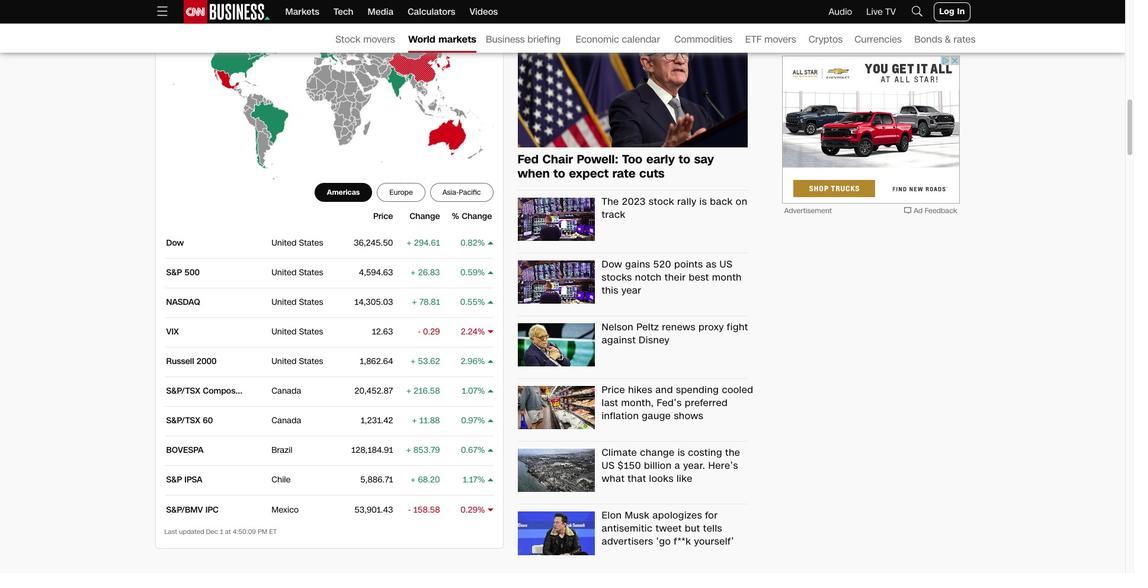 Task type: describe. For each thing, give the bounding box(es) containing it.
united for 12.63
[[272, 327, 297, 338]]

60
[[203, 416, 213, 427]]

s&p for s&p 500
[[166, 267, 182, 279]]

ipsa
[[185, 475, 203, 486]]

0 horizontal spatial 0.29
[[423, 327, 440, 338]]

world markets link
[[408, 23, 477, 53]]

canada for s&p/tsx 60
[[272, 416, 302, 427]]

s&p/bmv
[[166, 505, 203, 516]]

russell 2000
[[166, 356, 217, 368]]

nelson
[[602, 321, 634, 334]]

fed chair powell: too early to say when to expect rate cuts link
[[518, 151, 748, 182]]

158.58
[[414, 505, 440, 516]]

federal reserve board chairman jerome powell speaks during a news conference after a federal open market committee meeting on november 01, 2023 at the federal reserve in washington, dc. the federal reserve left interest rates unchanged at a range of 5.25 percent to 5.50 percent, keeping rates the highest they have been in 23 years. image
[[518, 18, 748, 147]]

shows
[[674, 410, 704, 423]]

+ 853.79
[[406, 445, 440, 457]]

states for 1,862.64
[[299, 356, 323, 368]]

world
[[408, 33, 436, 46]]

month
[[712, 271, 742, 285]]

s&p/tsx for s&p/tsx 60
[[166, 416, 200, 427]]

advertisement region
[[782, 56, 960, 204]]

economic calendar link
[[576, 23, 665, 53]]

&
[[945, 33, 951, 46]]

0.59
[[461, 267, 478, 279]]

traders work on the floor of the new york stock exchange during morning trading on november 10, 2023 in new york city. image
[[518, 198, 595, 241]]

antisemitic
[[602, 523, 653, 536]]

1 horizontal spatial to
[[679, 151, 691, 168]]

stock
[[336, 33, 361, 46]]

when
[[518, 165, 550, 182]]

+ for + 11.88
[[412, 416, 417, 427]]

states for 36,245.50
[[299, 238, 323, 249]]

1.17
[[463, 475, 478, 486]]

+ for + 78.81
[[412, 297, 417, 308]]

dow gains 520 points as us stocks notch their best month this year
[[602, 258, 742, 298]]

tech
[[334, 6, 354, 18]]

brazil
[[272, 445, 293, 457]]

f**k
[[674, 536, 692, 549]]

last
[[165, 528, 177, 537]]

% for 0.55
[[478, 297, 485, 308]]

0 horizontal spatial to
[[554, 165, 566, 182]]

% for 0.82
[[478, 238, 485, 249]]

+ 216.58
[[407, 386, 440, 397]]

musk
[[625, 509, 650, 523]]

+ for + 68.20
[[411, 475, 416, 486]]

united states for 14,305.03
[[272, 297, 323, 308]]

stocks
[[602, 271, 632, 285]]

united states for 4,594.63
[[272, 267, 323, 279]]

cuts
[[640, 165, 665, 182]]

calculators
[[408, 6, 456, 18]]

+ 26.83
[[411, 267, 440, 279]]

pm
[[258, 528, 267, 537]]

economic
[[576, 33, 620, 46]]

1,231.42
[[361, 416, 393, 427]]

stock
[[649, 195, 675, 209]]

68.20
[[418, 475, 440, 486]]

last
[[602, 397, 619, 410]]

proxy
[[699, 321, 724, 334]]

+ 11.88
[[412, 416, 440, 427]]

s&p for s&p ipsa
[[166, 475, 182, 486]]

stock movers link
[[336, 23, 399, 53]]

1.07
[[462, 386, 478, 397]]

is inside 'climate change is costing the us $150 billion a year. here's what that looks like'
[[678, 447, 686, 460]]

media link
[[368, 0, 394, 24]]

fight
[[727, 321, 749, 334]]

price hikes and spending cooled last month, fed's preferred inflation gauge shows
[[602, 384, 754, 423]]

at
[[225, 528, 231, 537]]

% down asia-
[[452, 211, 459, 222]]

states for 12.63
[[299, 327, 323, 338]]

% for 0.29
[[478, 505, 485, 516]]

2.24 %
[[461, 327, 485, 338]]

% for 1.17
[[478, 475, 485, 486]]

etf
[[746, 33, 762, 46]]

5,886.71
[[360, 475, 393, 486]]

composite
[[203, 386, 245, 397]]

0.67
[[461, 445, 478, 457]]

feedback
[[925, 206, 958, 216]]

et
[[269, 528, 277, 537]]

calendar
[[622, 33, 661, 46]]

0.67 %
[[461, 445, 485, 457]]

% for 1.07
[[478, 386, 485, 397]]

2.96 %
[[461, 356, 485, 368]]

audio link
[[829, 6, 853, 18]]

nasdaq
[[166, 297, 200, 308]]

elon musk apologizes for antisemitic tweet but tells advertisers 'go f**k yourself'
[[602, 509, 735, 549]]

- for - 0.29
[[418, 327, 421, 338]]

last updated dec 1 at 4:50:09 pm et
[[165, 528, 277, 537]]

1.07 %
[[462, 386, 485, 397]]

+ for + 216.58
[[407, 386, 412, 397]]

2.96
[[461, 356, 478, 368]]

media
[[368, 6, 394, 18]]

a
[[675, 460, 681, 473]]

costing
[[689, 447, 723, 460]]

stock movers
[[336, 33, 395, 46]]

bonds & rates link
[[915, 23, 980, 53]]

12.63
[[372, 327, 393, 338]]

currencies
[[855, 33, 902, 46]]

53.62
[[418, 356, 440, 368]]

movers for stock movers
[[363, 33, 395, 46]]

vix
[[166, 327, 179, 338]]

etf movers
[[746, 33, 797, 46]]

united for 4,594.63
[[272, 267, 297, 279]]

log
[[940, 6, 955, 17]]

elon musk apologizes for antisemitic tweet but tells advertisers 'go f**k yourself' link
[[595, 509, 755, 561]]

853.79
[[414, 445, 440, 457]]

an aerial image shows old lahaina center and foodland lahaina standing amongst destroyed homes and businesses along front street burned to the ground in the historic lahaina in the aftermath of wildfires in western maui in lahaina, hawaii on august 10, 2023. embattled officials in hawaii who have been criticized for the lack of warnings as a deadly wildfire ripped through a town insisted on august 16 that sounding emergency sirens would not have saved lives. at least 110 people died when the inferno levelled lahaina last week on the island of maui, with some residents not aware their town was at risk until they saw flames for themselves. image
[[518, 450, 595, 493]]

nelson peltz, founder and chief executive officer of trian fund management, during the future investment initiative (fii) institute priority summit in miami, florida, us, on thursday, march 30, 2023. image
[[518, 324, 595, 367]]



Task type: locate. For each thing, give the bounding box(es) containing it.
europe
[[390, 188, 413, 197]]

5 united states from the top
[[272, 356, 323, 368]]

1 vertical spatial is
[[678, 447, 686, 460]]

0 vertical spatial dow
[[166, 238, 184, 249]]

economic calendar
[[576, 33, 661, 46]]

is right rally
[[700, 195, 707, 209]]

gauge
[[642, 410, 671, 423]]

1 horizontal spatial 0.29
[[461, 505, 478, 516]]

0 vertical spatial s&p
[[166, 267, 182, 279]]

0 horizontal spatial is
[[678, 447, 686, 460]]

% for 0.59
[[478, 267, 485, 279]]

s&p/tsx left 60
[[166, 416, 200, 427]]

+ for + 853.79
[[406, 445, 411, 457]]

2 change from the left
[[462, 211, 492, 222]]

14,305.03
[[355, 297, 393, 308]]

% up 2.96 %
[[478, 327, 485, 338]]

% up 1.17 %
[[478, 445, 485, 457]]

0 vertical spatial is
[[700, 195, 707, 209]]

us for dow gains 520 points as us stocks notch their best month this year
[[720, 258, 733, 271]]

+ left '53.62'
[[411, 356, 416, 368]]

best
[[689, 271, 709, 285]]

renews
[[662, 321, 696, 334]]

1 horizontal spatial dow
[[602, 258, 623, 271]]

+ left 216.58
[[407, 386, 412, 397]]

chair
[[543, 151, 573, 168]]

s&p/tsx for s&p/tsx composite
[[166, 386, 200, 397]]

3 united from the top
[[272, 297, 297, 308]]

apologizes
[[653, 509, 703, 523]]

dow left gains
[[602, 258, 623, 271]]

s&p left ipsa
[[166, 475, 182, 486]]

movers right etf
[[765, 33, 797, 46]]

new york, new york - november 10: traders work on the floor of the new york stock exchange during morning trading on november 10, 2023 in new york city. stocks rose during the opening of the exchange a day after the dow jones lost 220 points and the s&p 500 dropped 0.8 percent snapping its longest winning streak since 2021. (photo by michael m. santiago/getty images) image
[[518, 261, 595, 304]]

+ for + 53.62
[[411, 356, 416, 368]]

is inside the 2023 stock rally is back on track
[[700, 195, 707, 209]]

price up the 36,245.50
[[373, 211, 393, 222]]

+ left 78.81
[[412, 297, 417, 308]]

0 horizontal spatial -
[[408, 505, 411, 516]]

cooled
[[722, 384, 754, 397]]

is
[[700, 195, 707, 209], [678, 447, 686, 460]]

change down pacific
[[462, 211, 492, 222]]

0 vertical spatial s&p/tsx
[[166, 386, 200, 397]]

briefing
[[528, 33, 561, 46]]

1 states from the top
[[299, 238, 323, 249]]

us for climate change is costing the us $150 billion a year. here's what that looks like
[[602, 460, 615, 473]]

united for 14,305.03
[[272, 297, 297, 308]]

4 states from the top
[[299, 327, 323, 338]]

back
[[710, 195, 733, 209]]

1 vertical spatial -
[[408, 505, 411, 516]]

tells
[[704, 523, 723, 536]]

dow
[[166, 238, 184, 249], [602, 258, 623, 271]]

1 s&p from the top
[[166, 267, 182, 279]]

states for 4,594.63
[[299, 267, 323, 279]]

0 horizontal spatial price
[[373, 211, 393, 222]]

1 horizontal spatial is
[[700, 195, 707, 209]]

yourself'
[[695, 536, 735, 549]]

+ left the 11.88
[[412, 416, 417, 427]]

us
[[720, 258, 733, 271], [602, 460, 615, 473]]

4:50:09
[[233, 528, 256, 537]]

mexico
[[272, 505, 299, 516]]

0 vertical spatial us
[[720, 258, 733, 271]]

change up "+ 294.61"
[[410, 211, 440, 222]]

a customer shops for meat at jewel-osco ahead of the thanksgiving holiday in chicago, illinois, u.s. november 21, 2023.  reuters/vincent alban image
[[518, 387, 595, 430]]

price for price hikes and spending cooled last month, fed's preferred inflation gauge shows
[[602, 384, 626, 397]]

search icon image
[[911, 4, 925, 18]]

commodities
[[675, 33, 733, 46]]

0 horizontal spatial movers
[[363, 33, 395, 46]]

+
[[407, 238, 412, 249], [411, 267, 416, 279], [412, 297, 417, 308], [411, 356, 416, 368], [407, 386, 412, 397], [412, 416, 417, 427], [406, 445, 411, 457], [411, 475, 416, 486]]

+ left 294.61 on the top left
[[407, 238, 412, 249]]

looks
[[650, 473, 674, 486]]

united for 1,862.64
[[272, 356, 297, 368]]

128,184.91
[[351, 445, 393, 457]]

powell:
[[577, 151, 619, 168]]

1 vertical spatial canada
[[272, 416, 302, 427]]

new york, new york - november 29: elon musk speaks onstage during the new york times dealbook summit 2023 at jazz at lincoln center on november 29, 2023 in new york city. (photo by slaven vlasic/getty images for the new york times) image
[[518, 512, 595, 556]]

+ for + 26.83
[[411, 267, 416, 279]]

price left hikes
[[602, 384, 626, 397]]

world markets
[[408, 33, 477, 46]]

climate
[[602, 447, 637, 460]]

dow for dow gains 520 points as us stocks notch their best month this year
[[602, 258, 623, 271]]

to right when
[[554, 165, 566, 182]]

- for - 158.58
[[408, 505, 411, 516]]

% up 0.97 % on the bottom left of the page
[[478, 386, 485, 397]]

% for 2.96
[[478, 356, 485, 368]]

1 horizontal spatial -
[[418, 327, 421, 338]]

us inside dow gains 520 points as us stocks notch their best month this year
[[720, 258, 733, 271]]

0 horizontal spatial change
[[410, 211, 440, 222]]

us right as
[[720, 258, 733, 271]]

say
[[695, 151, 714, 168]]

climate change is costing the us $150 billion a year. here's what that looks like link
[[595, 447, 755, 498]]

1 horizontal spatial movers
[[765, 33, 797, 46]]

s&p/bmv ipc
[[166, 505, 219, 516]]

dow inside dow gains 520 points as us stocks notch their best month this year
[[602, 258, 623, 271]]

+ left 26.83 on the top left of page
[[411, 267, 416, 279]]

movers for etf movers
[[765, 33, 797, 46]]

markets
[[285, 6, 320, 18]]

1 change from the left
[[410, 211, 440, 222]]

1 vertical spatial 0.29
[[461, 505, 478, 516]]

0 horizontal spatial dow
[[166, 238, 184, 249]]

0.97
[[461, 416, 478, 427]]

audio
[[829, 6, 853, 18]]

+ 68.20
[[411, 475, 440, 486]]

% up the 2.24 %
[[478, 297, 485, 308]]

1 vertical spatial price
[[602, 384, 626, 397]]

canada
[[272, 386, 302, 397], [272, 416, 302, 427]]

dow up 's&p 500'
[[166, 238, 184, 249]]

price
[[373, 211, 393, 222], [602, 384, 626, 397]]

markets link
[[285, 0, 320, 24]]

% for 0.97
[[478, 416, 485, 427]]

canada for s&p/tsx composite
[[272, 386, 302, 397]]

states for 14,305.03
[[299, 297, 323, 308]]

4 united from the top
[[272, 327, 297, 338]]

etf movers link
[[746, 23, 800, 53]]

americas
[[327, 188, 360, 197]]

asia-pacific
[[443, 188, 481, 197]]

+ 78.81
[[412, 297, 440, 308]]

change
[[410, 211, 440, 222], [462, 211, 492, 222]]

1 horizontal spatial price
[[602, 384, 626, 397]]

0 vertical spatial price
[[373, 211, 393, 222]]

2 s&p/tsx from the top
[[166, 416, 200, 427]]

20,452.87
[[355, 386, 393, 397]]

1 horizontal spatial change
[[462, 211, 492, 222]]

2 s&p from the top
[[166, 475, 182, 486]]

united for 36,245.50
[[272, 238, 297, 249]]

% down 1.07 %
[[478, 416, 485, 427]]

is left costing
[[678, 447, 686, 460]]

36,245.50
[[354, 238, 393, 249]]

live
[[867, 6, 883, 18]]

tv
[[886, 6, 897, 18]]

1 vertical spatial s&p
[[166, 475, 182, 486]]

- up + 53.62
[[418, 327, 421, 338]]

live tv link
[[867, 6, 897, 18]]

united states
[[272, 238, 323, 249], [272, 267, 323, 279], [272, 297, 323, 308], [272, 327, 323, 338], [272, 356, 323, 368]]

fed's
[[657, 397, 682, 410]]

+ for + 294.61
[[407, 238, 412, 249]]

united states for 36,245.50
[[272, 238, 323, 249]]

% down 0.82 %
[[478, 267, 485, 279]]

1 united from the top
[[272, 238, 297, 249]]

movers
[[363, 33, 395, 46], [765, 33, 797, 46]]

0.59 %
[[461, 267, 485, 279]]

'go
[[657, 536, 671, 549]]

and
[[656, 384, 673, 397]]

open menu icon image
[[155, 4, 169, 18]]

% down 1.17 %
[[478, 505, 485, 516]]

s&p left 500
[[166, 267, 182, 279]]

0 vertical spatial canada
[[272, 386, 302, 397]]

0.29 down 78.81
[[423, 327, 440, 338]]

fed chair powell: too early to say when to expect rate cuts
[[518, 151, 714, 182]]

on
[[736, 195, 748, 209]]

1 canada from the top
[[272, 386, 302, 397]]

us inside 'climate change is costing the us $150 billion a year. here's what that looks like'
[[602, 460, 615, 473]]

3 states from the top
[[299, 297, 323, 308]]

% down 0.67 %
[[478, 475, 485, 486]]

0 horizontal spatial us
[[602, 460, 615, 473]]

year.
[[684, 460, 706, 473]]

the 2023 stock rally is back on track link
[[595, 195, 755, 246]]

2 states from the top
[[299, 267, 323, 279]]

0 vertical spatial -
[[418, 327, 421, 338]]

0 vertical spatial 0.29
[[423, 327, 440, 338]]

1 s&p/tsx from the top
[[166, 386, 200, 397]]

us left $150
[[602, 460, 615, 473]]

price for price
[[373, 211, 393, 222]]

2 canada from the top
[[272, 416, 302, 427]]

% for 2.24
[[478, 327, 485, 338]]

- left the 158.58
[[408, 505, 411, 516]]

for
[[706, 509, 718, 523]]

2 united states from the top
[[272, 267, 323, 279]]

s&p/tsx down russell
[[166, 386, 200, 397]]

tech link
[[334, 0, 354, 24]]

2 movers from the left
[[765, 33, 797, 46]]

+ 294.61
[[407, 238, 440, 249]]

nelson peltz renews proxy fight against disney
[[602, 321, 749, 347]]

3 united states from the top
[[272, 297, 323, 308]]

+ left the 68.20
[[411, 475, 416, 486]]

1 vertical spatial dow
[[602, 258, 623, 271]]

0.29
[[423, 327, 440, 338], [461, 505, 478, 516]]

1 horizontal spatial us
[[720, 258, 733, 271]]

dow for dow
[[166, 238, 184, 249]]

78.81
[[420, 297, 440, 308]]

0.29 down '1.17'
[[461, 505, 478, 516]]

business
[[486, 33, 525, 46]]

rates
[[954, 33, 976, 46]]

united states for 1,862.64
[[272, 356, 323, 368]]

4 united states from the top
[[272, 327, 323, 338]]

% for 0.67
[[478, 445, 485, 457]]

- 158.58
[[408, 505, 440, 516]]

1 united states from the top
[[272, 238, 323, 249]]

climate change is costing the us $150 billion a year. here's what that looks like
[[602, 447, 741, 486]]

1 vertical spatial s&p/tsx
[[166, 416, 200, 427]]

2 united from the top
[[272, 267, 297, 279]]

updated
[[179, 528, 204, 537]]

% down % change
[[478, 238, 485, 249]]

- 0.29
[[418, 327, 440, 338]]

0.97 %
[[461, 416, 485, 427]]

to left the say
[[679, 151, 691, 168]]

s&p/tsx 60
[[166, 416, 213, 427]]

movers down media
[[363, 33, 395, 46]]

5 united from the top
[[272, 356, 297, 368]]

currencies link
[[855, 23, 905, 53]]

log in link
[[934, 2, 971, 21]]

dec
[[206, 528, 218, 537]]

% change
[[452, 211, 492, 222]]

520
[[654, 258, 672, 271]]

% up 1.07 %
[[478, 356, 485, 368]]

their
[[665, 271, 686, 285]]

0.55
[[460, 297, 478, 308]]

1 vertical spatial us
[[602, 460, 615, 473]]

notch
[[635, 271, 662, 285]]

4,594.63
[[359, 267, 393, 279]]

markets
[[439, 33, 477, 46]]

calculators link
[[408, 0, 456, 24]]

1 movers from the left
[[363, 33, 395, 46]]

+ left 853.79
[[406, 445, 411, 457]]

united states for 12.63
[[272, 327, 323, 338]]

price inside price hikes and spending cooled last month, fed's preferred inflation gauge shows
[[602, 384, 626, 397]]

5 states from the top
[[299, 356, 323, 368]]

asia-
[[443, 188, 459, 197]]

dow gains 520 points as us stocks notch their best month this year link
[[595, 258, 755, 309]]

2000
[[197, 356, 217, 368]]

ipc
[[206, 505, 219, 516]]



Task type: vqa. For each thing, say whether or not it's contained in the screenshot.


